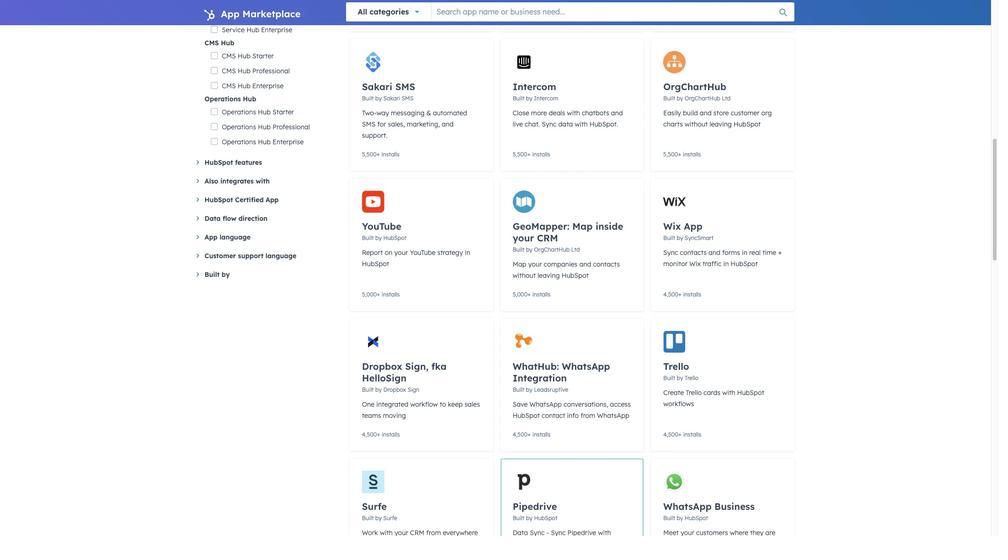 Task type: locate. For each thing, give the bounding box(es) containing it.
3 caret image from the top
[[197, 235, 199, 239]]

1 5,000 + installs from the left
[[362, 291, 400, 298]]

ltd inside geomapper: map inside your crm built by orgcharthub ltd
[[572, 246, 580, 253]]

wix up the monitor
[[664, 221, 682, 232]]

0 horizontal spatial sync
[[542, 120, 557, 129]]

hub for service hub enterprise
[[247, 26, 259, 34]]

real
[[750, 249, 761, 257]]

1 horizontal spatial map
[[573, 221, 593, 232]]

1 horizontal spatial 5,000
[[513, 291, 528, 298]]

4,500 down the monitor
[[664, 291, 679, 298]]

1 horizontal spatial without
[[685, 120, 708, 129]]

5,500 for orgcharthub
[[664, 151, 679, 158]]

all
[[358, 7, 368, 16]]

0 vertical spatial caret image
[[197, 179, 199, 183]]

close more deals with chatbots and live chat. sync data with hubspot.
[[513, 109, 623, 129]]

0 horizontal spatial in
[[465, 249, 471, 257]]

and right build
[[700, 109, 712, 117]]

0 vertical spatial surfe
[[362, 501, 387, 513]]

5,500 for sakari sms
[[362, 151, 377, 158]]

and inside two-way messaging & automated sms for sales, marketing, and support.
[[442, 120, 454, 129]]

1 horizontal spatial language
[[266, 252, 297, 260]]

0 vertical spatial starter
[[253, 52, 274, 60]]

caret image inside also integrates with dropdown button
[[197, 179, 199, 183]]

caret image left also
[[197, 179, 199, 183]]

1 vertical spatial surfe
[[384, 515, 398, 522]]

in down "forms"
[[724, 260, 729, 268]]

1 vertical spatial without
[[513, 272, 536, 280]]

caret image inside app language dropdown button
[[197, 235, 199, 239]]

caret image inside hubspot features dropdown button
[[197, 160, 199, 165]]

customer support language button
[[197, 251, 335, 262]]

more
[[532, 109, 547, 117]]

enterprise down marketplace
[[261, 26, 293, 34]]

1 5,000 from the left
[[362, 291, 377, 298]]

hubspot.
[[590, 120, 619, 129]]

whathub:
[[513, 361, 559, 373]]

1 horizontal spatial in
[[724, 260, 729, 268]]

hubspot inside pipedrive built by hubspot
[[534, 515, 558, 522]]

app
[[221, 8, 240, 20], [266, 196, 279, 204], [684, 221, 703, 232], [205, 233, 218, 242]]

hub up operations hub enterprise
[[258, 123, 271, 131]]

cms
[[205, 39, 219, 47], [222, 52, 236, 60], [222, 67, 236, 75], [222, 82, 236, 90]]

caret image
[[197, 179, 199, 183], [197, 216, 199, 221], [197, 254, 199, 258]]

installs for sakari
[[382, 151, 400, 158]]

operations hub
[[205, 95, 257, 103]]

built inside surfe built by surfe
[[362, 515, 374, 522]]

1 horizontal spatial 5,000 + installs
[[513, 291, 551, 298]]

sync down deals
[[542, 120, 557, 129]]

installs for trello
[[684, 431, 702, 438]]

operations up hubspot features
[[222, 138, 256, 146]]

hubspot inside save whatsapp conversations, access hubspot contact info from whatsapp
[[513, 412, 540, 420]]

app up the syncsmart
[[684, 221, 703, 232]]

0 vertical spatial youtube
[[362, 221, 402, 232]]

language
[[220, 233, 251, 242], [266, 252, 297, 260]]

0 vertical spatial map
[[573, 221, 593, 232]]

1 vertical spatial contacts
[[594, 260, 620, 269]]

hub up cms hub starter
[[221, 39, 235, 47]]

4,500 for by
[[664, 291, 679, 298]]

4,500 + installs for hellosign
[[362, 431, 400, 438]]

customer support language
[[205, 252, 297, 260]]

wix
[[664, 221, 682, 232], [690, 260, 701, 268]]

0 horizontal spatial 5,000
[[362, 291, 377, 298]]

intercom
[[513, 81, 557, 93], [534, 95, 559, 102]]

your inside report on your youtube strategy in hubspot
[[395, 249, 408, 257]]

+ for intercom
[[528, 151, 531, 158]]

1 vertical spatial leaving
[[538, 272, 560, 280]]

2 service from the top
[[222, 26, 245, 34]]

enterprise down cms hub professional
[[253, 82, 284, 90]]

0 vertical spatial enterprise
[[261, 26, 293, 34]]

2 vertical spatial professional
[[273, 123, 310, 131]]

app down also integrates with dropdown button
[[266, 196, 279, 204]]

youtube built by hubspot
[[362, 221, 407, 242]]

fka
[[432, 361, 447, 373]]

1 vertical spatial enterprise
[[253, 82, 284, 90]]

1 horizontal spatial contacts
[[681, 249, 707, 257]]

hub
[[247, 11, 259, 19], [247, 26, 259, 34], [221, 39, 235, 47], [238, 52, 251, 60], [238, 67, 251, 75], [238, 82, 251, 90], [243, 95, 257, 103], [258, 108, 271, 116], [258, 123, 271, 131], [258, 138, 271, 146]]

contacts
[[681, 249, 707, 257], [594, 260, 620, 269]]

contacts down the syncsmart
[[681, 249, 707, 257]]

4,500 + installs down contact
[[513, 431, 551, 438]]

2 caret image from the top
[[197, 198, 199, 202]]

geomapper:
[[513, 221, 570, 232]]

operations for operations hub starter
[[222, 108, 256, 116]]

enterprise for service hub enterprise
[[261, 26, 293, 34]]

installs for geomapper:
[[533, 291, 551, 298]]

professional for service hub professional
[[261, 11, 299, 19]]

youtube up on
[[362, 221, 402, 232]]

also
[[205, 177, 219, 186]]

0 horizontal spatial leaving
[[538, 272, 560, 280]]

1 vertical spatial map
[[513, 260, 527, 269]]

your left companies
[[529, 260, 542, 269]]

by inside surfe built by surfe
[[376, 515, 382, 522]]

starter for operations hub starter
[[273, 108, 294, 116]]

hub for operations hub
[[243, 95, 257, 103]]

ltd up store
[[723, 95, 731, 102]]

1 vertical spatial wix
[[690, 260, 701, 268]]

sakari
[[362, 81, 393, 93], [384, 95, 400, 102]]

operations
[[205, 95, 241, 103], [222, 108, 256, 116], [222, 123, 256, 131], [222, 138, 256, 146]]

2 5,000 + installs from the left
[[513, 291, 551, 298]]

5,000 + installs down companies
[[513, 291, 551, 298]]

hub for operations hub enterprise
[[258, 138, 271, 146]]

+ for trello
[[679, 431, 682, 438]]

hubspot inside report on your youtube strategy in hubspot
[[362, 260, 390, 268]]

5,500 + installs for sakari sms
[[362, 151, 400, 158]]

messaging
[[391, 109, 425, 117]]

your left crm
[[513, 232, 535, 244]]

2 vertical spatial sms
[[362, 120, 376, 129]]

with down hubspot features dropdown button
[[256, 177, 270, 186]]

0 vertical spatial contacts
[[681, 249, 707, 257]]

in left real
[[743, 249, 748, 257]]

1 service from the top
[[222, 11, 245, 19]]

4,500 for trello
[[664, 431, 679, 438]]

5,500 + installs for intercom
[[513, 151, 551, 158]]

0 horizontal spatial youtube
[[362, 221, 402, 232]]

operations down operations hub starter
[[222, 123, 256, 131]]

0 vertical spatial intercom
[[513, 81, 557, 93]]

4,500 + installs down the monitor
[[664, 291, 702, 298]]

in inside report on your youtube strategy in hubspot
[[465, 249, 471, 257]]

built
[[362, 95, 374, 102], [513, 95, 525, 102], [664, 95, 676, 102], [362, 235, 374, 242], [664, 235, 676, 242], [513, 246, 525, 253], [205, 271, 220, 279], [664, 375, 676, 382], [362, 387, 374, 394], [513, 387, 525, 394], [664, 515, 676, 522], [362, 515, 374, 522], [513, 515, 525, 522]]

built by button
[[197, 269, 335, 280]]

trello up workflows
[[685, 375, 699, 382]]

4,500 down workflows
[[664, 431, 679, 438]]

leaving inside easily build and store customer org charts without leaving hubspot
[[710, 120, 732, 129]]

1 horizontal spatial ltd
[[723, 95, 731, 102]]

whatsapp
[[562, 361, 611, 373], [530, 401, 562, 409], [598, 412, 630, 420], [664, 501, 712, 513]]

caret image inside customer support language dropdown button
[[197, 254, 199, 258]]

with inside create trello cards with hubspot workflows
[[723, 389, 736, 397]]

traffic
[[703, 260, 722, 268]]

hub down cms hub enterprise
[[243, 95, 257, 103]]

+
[[377, 11, 381, 18], [528, 11, 531, 18], [679, 11, 682, 18], [377, 151, 380, 158], [528, 151, 531, 158], [679, 151, 682, 158], [779, 249, 783, 257], [377, 291, 380, 298], [528, 291, 531, 298], [679, 291, 682, 298], [377, 431, 381, 438], [528, 431, 531, 438], [679, 431, 682, 438]]

hub for operations hub starter
[[258, 108, 271, 116]]

sms inside two-way messaging & automated sms for sales, marketing, and support.
[[362, 120, 376, 129]]

service
[[222, 11, 245, 19], [222, 26, 245, 34]]

on
[[385, 249, 393, 257]]

map left companies
[[513, 260, 527, 269]]

chat.
[[525, 120, 540, 129]]

without
[[685, 120, 708, 129], [513, 272, 536, 280]]

app up cms hub at the top of page
[[221, 8, 240, 20]]

operations for operations hub enterprise
[[222, 138, 256, 146]]

0 vertical spatial leaving
[[710, 120, 732, 129]]

app inside dropdown button
[[266, 196, 279, 204]]

hubspot features
[[205, 158, 262, 167]]

one
[[362, 401, 375, 409]]

hub up service hub enterprise
[[247, 11, 259, 19]]

chatbots
[[582, 109, 610, 117]]

language down app language dropdown button
[[266, 252, 297, 260]]

hubspot
[[734, 120, 762, 129], [205, 158, 233, 167], [205, 196, 233, 204], [384, 235, 407, 242], [362, 260, 390, 268], [731, 260, 758, 268], [562, 272, 589, 280], [738, 389, 765, 397], [513, 412, 540, 420], [685, 515, 709, 522], [534, 515, 558, 522]]

1 vertical spatial service
[[222, 26, 245, 34]]

sales
[[465, 401, 480, 409]]

caret image
[[197, 160, 199, 165], [197, 198, 199, 202], [197, 235, 199, 239], [197, 273, 199, 277]]

5,500 + installs for orgcharthub
[[664, 151, 702, 158]]

0 vertical spatial wix
[[664, 221, 682, 232]]

0 horizontal spatial map
[[513, 260, 527, 269]]

caret image inside hubspot certified app dropdown button
[[197, 198, 199, 202]]

youtube inside report on your youtube strategy in hubspot
[[410, 249, 436, 257]]

hubspot inside hubspot certified app dropdown button
[[205, 196, 233, 204]]

4,500 + installs for by
[[664, 291, 702, 298]]

from
[[581, 412, 596, 420]]

0 horizontal spatial contacts
[[594, 260, 620, 269]]

service up cms hub at the top of page
[[222, 26, 245, 34]]

1 horizontal spatial youtube
[[410, 249, 436, 257]]

1 horizontal spatial leaving
[[710, 120, 732, 129]]

pipedrive built by hubspot
[[513, 501, 558, 522]]

0 vertical spatial sync
[[542, 120, 557, 129]]

by inside dropbox sign, fka hellosign built by dropbox sign
[[376, 387, 382, 394]]

1 vertical spatial dropbox
[[384, 387, 406, 394]]

hub up cms hub professional
[[238, 52, 251, 60]]

built inside youtube built by hubspot
[[362, 235, 374, 242]]

contacts down inside
[[594, 260, 620, 269]]

whatsapp inside whathub: whatsapp integration built by leadsruptive
[[562, 361, 611, 373]]

4,500 down save
[[513, 431, 528, 438]]

operations down operations hub
[[222, 108, 256, 116]]

5,000 + installs down on
[[362, 291, 400, 298]]

professional up operations hub enterprise
[[273, 123, 310, 131]]

1 vertical spatial intercom
[[534, 95, 559, 102]]

by inside intercom built by intercom
[[526, 95, 533, 102]]

pipedrive
[[513, 501, 558, 513]]

leaving down store
[[710, 120, 732, 129]]

sync contacts and forms in real time + monitor wix traffic in hubspot
[[664, 249, 783, 268]]

sync
[[542, 120, 557, 129], [664, 249, 679, 257]]

1 vertical spatial sync
[[664, 249, 679, 257]]

2 vertical spatial enterprise
[[273, 138, 304, 146]]

dropbox up integrated
[[384, 387, 406, 394]]

caret image left data at the top left of page
[[197, 216, 199, 221]]

0 vertical spatial language
[[220, 233, 251, 242]]

0 vertical spatial without
[[685, 120, 708, 129]]

service hub professional
[[222, 11, 299, 19]]

0 horizontal spatial 5,000 + installs
[[362, 291, 400, 298]]

by inside whathub: whatsapp integration built by leadsruptive
[[526, 387, 533, 394]]

caret image for also integrates with
[[197, 179, 199, 183]]

4,500 for built
[[513, 431, 528, 438]]

map
[[573, 221, 593, 232], [513, 260, 527, 269]]

caret image for hubspot features
[[197, 160, 199, 165]]

and right companies
[[580, 260, 592, 269]]

direction
[[239, 215, 268, 223]]

2 caret image from the top
[[197, 216, 199, 221]]

installs
[[382, 11, 400, 18], [533, 11, 551, 18], [683, 11, 702, 18], [382, 151, 400, 158], [533, 151, 551, 158], [683, 151, 702, 158], [382, 291, 400, 298], [533, 291, 551, 298], [684, 291, 702, 298], [382, 431, 400, 438], [533, 431, 551, 438], [684, 431, 702, 438]]

1 vertical spatial youtube
[[410, 249, 436, 257]]

2 5,000 from the left
[[513, 291, 528, 298]]

1 vertical spatial starter
[[273, 108, 294, 116]]

1 vertical spatial caret image
[[197, 216, 199, 221]]

4,500 for hellosign
[[362, 431, 377, 438]]

0 horizontal spatial without
[[513, 272, 536, 280]]

operations down cms hub enterprise
[[205, 95, 241, 103]]

0 vertical spatial service
[[222, 11, 245, 19]]

1 vertical spatial language
[[266, 252, 297, 260]]

integrates
[[221, 177, 254, 186]]

0 vertical spatial professional
[[261, 11, 299, 19]]

service for service hub enterprise
[[222, 26, 245, 34]]

1 horizontal spatial wix
[[690, 260, 701, 268]]

hub down service hub professional
[[247, 26, 259, 34]]

operations for operations hub
[[205, 95, 241, 103]]

2 horizontal spatial in
[[743, 249, 748, 257]]

1 vertical spatial sms
[[402, 95, 414, 102]]

your inside the map your companies and contacts without leaving hubspot
[[529, 260, 542, 269]]

app down data at the top left of page
[[205, 233, 218, 242]]

hub up operations hub professional
[[258, 108, 271, 116]]

4,500 down teams
[[362, 431, 377, 438]]

integrated
[[377, 401, 409, 409]]

enterprise down operations hub professional
[[273, 138, 304, 146]]

your right on
[[395, 249, 408, 257]]

2 vertical spatial orgcharthub
[[534, 246, 570, 253]]

sales,
[[388, 120, 405, 129]]

youtube left strategy on the top of page
[[410, 249, 436, 257]]

enterprise for cms hub enterprise
[[253, 82, 284, 90]]

save
[[513, 401, 528, 409]]

wix app built by syncsmart
[[664, 221, 714, 242]]

data flow direction
[[205, 215, 268, 223]]

4,500 + installs down teams
[[362, 431, 400, 438]]

hubspot inside create trello cards with hubspot workflows
[[738, 389, 765, 397]]

5,500
[[513, 11, 528, 18], [664, 11, 679, 18], [362, 151, 377, 158], [513, 151, 528, 158], [664, 151, 679, 158]]

1 caret image from the top
[[197, 179, 199, 183]]

teams
[[362, 412, 382, 420]]

contacts inside the map your companies and contacts without leaving hubspot
[[594, 260, 620, 269]]

hub down cms hub starter
[[238, 67, 251, 75]]

app inside dropdown button
[[205, 233, 218, 242]]

wix left traffic
[[690, 260, 701, 268]]

hellosign
[[362, 373, 407, 384]]

hub for service hub professional
[[247, 11, 259, 19]]

trello up the create
[[664, 361, 690, 373]]

app inside wix app built by syncsmart
[[684, 221, 703, 232]]

in right strategy on the top of page
[[465, 249, 471, 257]]

in
[[465, 249, 471, 257], [743, 249, 748, 257], [724, 260, 729, 268]]

sync up the monitor
[[664, 249, 679, 257]]

workflows
[[664, 400, 695, 409]]

1 vertical spatial professional
[[253, 67, 290, 75]]

1 vertical spatial ltd
[[572, 246, 580, 253]]

3 caret image from the top
[[197, 254, 199, 258]]

create
[[664, 389, 684, 397]]

built by
[[205, 271, 230, 279]]

+ for wix app
[[679, 291, 682, 298]]

leaving down companies
[[538, 272, 560, 280]]

2 vertical spatial caret image
[[197, 254, 199, 258]]

contact
[[542, 412, 566, 420]]

and down automated
[[442, 120, 454, 129]]

service up service hub enterprise
[[222, 11, 245, 19]]

easily build and store customer org charts without leaving hubspot
[[664, 109, 772, 129]]

5,000 + installs for hubspot
[[362, 291, 400, 298]]

4,500 + installs down workflows
[[664, 431, 702, 438]]

hub for cms hub starter
[[238, 52, 251, 60]]

hub down operations hub professional
[[258, 138, 271, 146]]

trello left 'cards'
[[686, 389, 702, 397]]

1 vertical spatial your
[[395, 249, 408, 257]]

hubspot inside sync contacts and forms in real time + monitor wix traffic in hubspot
[[731, 260, 758, 268]]

dropbox left sign,
[[362, 361, 403, 373]]

map your companies and contacts without leaving hubspot
[[513, 260, 620, 280]]

hubspot inside whatsapp business built by hubspot
[[685, 515, 709, 522]]

trello
[[664, 361, 690, 373], [685, 375, 699, 382], [686, 389, 702, 397]]

live
[[513, 120, 523, 129]]

marketplace
[[243, 8, 301, 20]]

with right 'cards'
[[723, 389, 736, 397]]

starter up operations hub professional
[[273, 108, 294, 116]]

youtube inside youtube built by hubspot
[[362, 221, 402, 232]]

app language button
[[197, 232, 335, 243]]

built inside whatsapp business built by hubspot
[[664, 515, 676, 522]]

caret image inside the built by dropdown button
[[197, 273, 199, 277]]

professional up cms hub enterprise
[[253, 67, 290, 75]]

professional up service hub enterprise
[[261, 11, 299, 19]]

1 caret image from the top
[[197, 160, 199, 165]]

caret image inside data flow direction dropdown button
[[197, 216, 199, 221]]

5,000 + installs for your
[[513, 291, 551, 298]]

and up hubspot.
[[612, 109, 623, 117]]

+ for whathub: whatsapp integration
[[528, 431, 531, 438]]

by inside geomapper: map inside your crm built by orgcharthub ltd
[[526, 246, 533, 253]]

cms for cms hub
[[205, 39, 219, 47]]

sms for sms
[[402, 95, 414, 102]]

0 vertical spatial your
[[513, 232, 535, 244]]

hubspot inside hubspot features dropdown button
[[205, 158, 233, 167]]

by
[[376, 95, 382, 102], [526, 95, 533, 102], [677, 95, 684, 102], [376, 235, 382, 242], [677, 235, 684, 242], [526, 246, 533, 253], [222, 271, 230, 279], [677, 375, 684, 382], [376, 387, 382, 394], [526, 387, 533, 394], [677, 515, 684, 522], [376, 515, 382, 522], [526, 515, 533, 522]]

one integrated workflow to keep sales teams moving
[[362, 401, 480, 420]]

and up traffic
[[709, 249, 721, 257]]

5,000 + installs
[[362, 291, 400, 298], [513, 291, 551, 298]]

0 horizontal spatial wix
[[664, 221, 682, 232]]

ltd up companies
[[572, 246, 580, 253]]

certified
[[235, 196, 264, 204]]

0 horizontal spatial ltd
[[572, 246, 580, 253]]

2 vertical spatial your
[[529, 260, 542, 269]]

contacts inside sync contacts and forms in real time + monitor wix traffic in hubspot
[[681, 249, 707, 257]]

4 caret image from the top
[[197, 273, 199, 277]]

language down 'data flow direction'
[[220, 233, 251, 242]]

map left inside
[[573, 221, 593, 232]]

0 vertical spatial ltd
[[723, 95, 731, 102]]

built inside sakari sms built by sakari sms
[[362, 95, 374, 102]]

starter up cms hub professional
[[253, 52, 274, 60]]

all categories
[[358, 7, 409, 16]]

caret image left customer
[[197, 254, 199, 258]]

1 horizontal spatial sync
[[664, 249, 679, 257]]

starter for cms hub starter
[[253, 52, 274, 60]]

and inside easily build and store customer org charts without leaving hubspot
[[700, 109, 712, 117]]

cms hub starter
[[222, 52, 274, 60]]

built inside intercom built by intercom
[[513, 95, 525, 102]]

by inside dropdown button
[[222, 271, 230, 279]]

2 vertical spatial trello
[[686, 389, 702, 397]]

hub up operations hub
[[238, 82, 251, 90]]

sync inside sync contacts and forms in real time + monitor wix traffic in hubspot
[[664, 249, 679, 257]]



Task type: vqa. For each thing, say whether or not it's contained in the screenshot.


Task type: describe. For each thing, give the bounding box(es) containing it.
built inside geomapper: map inside your crm built by orgcharthub ltd
[[513, 246, 525, 253]]

wix inside wix app built by syncsmart
[[664, 221, 682, 232]]

features
[[235, 158, 262, 167]]

app marketplace
[[221, 8, 301, 20]]

orgcharthub inside geomapper: map inside your crm built by orgcharthub ltd
[[534, 246, 570, 253]]

cms hub professional
[[222, 67, 290, 75]]

app language
[[205, 233, 251, 242]]

by inside whatsapp business built by hubspot
[[677, 515, 684, 522]]

by inside pipedrive built by hubspot
[[526, 515, 533, 522]]

and inside sync contacts and forms in real time + monitor wix traffic in hubspot
[[709, 249, 721, 257]]

6,000 + installs
[[362, 11, 400, 18]]

cms for cms hub enterprise
[[222, 82, 236, 90]]

build
[[683, 109, 699, 117]]

leadsruptive
[[534, 387, 569, 394]]

two-
[[362, 109, 377, 117]]

data
[[205, 215, 221, 223]]

info
[[567, 412, 579, 420]]

workflow
[[411, 401, 438, 409]]

caret image for built by
[[197, 273, 199, 277]]

built inside dropbox sign, fka hellosign built by dropbox sign
[[362, 387, 374, 394]]

sign,
[[405, 361, 429, 373]]

hubspot certified app
[[205, 196, 279, 204]]

+ for sakari sms
[[377, 151, 380, 158]]

marketing,
[[407, 120, 440, 129]]

save whatsapp conversations, access hubspot contact info from whatsapp
[[513, 401, 631, 420]]

installs for orgcharthub
[[683, 151, 702, 158]]

all categories button
[[346, 2, 431, 22]]

0 vertical spatial sakari
[[362, 81, 393, 93]]

leaving inside the map your companies and contacts without leaving hubspot
[[538, 272, 560, 280]]

installs for whathub:
[[533, 431, 551, 438]]

your inside geomapper: map inside your crm built by orgcharthub ltd
[[513, 232, 535, 244]]

caret image for data flow direction
[[197, 216, 199, 221]]

time
[[763, 249, 777, 257]]

moving
[[383, 412, 406, 420]]

service hub enterprise
[[222, 26, 293, 34]]

installs for wix
[[684, 291, 702, 298]]

enterprise for operations hub enterprise
[[273, 138, 304, 146]]

1 vertical spatial trello
[[685, 375, 699, 382]]

companies
[[544, 260, 578, 269]]

without inside easily build and store customer org charts without leaving hubspot
[[685, 120, 708, 129]]

also integrates with button
[[197, 176, 335, 187]]

to
[[440, 401, 446, 409]]

built inside whathub: whatsapp integration built by leadsruptive
[[513, 387, 525, 394]]

hub for cms hub
[[221, 39, 235, 47]]

whatsapp business built by hubspot
[[664, 501, 755, 522]]

operations hub starter
[[222, 108, 294, 116]]

org
[[762, 109, 772, 117]]

caret image for hubspot certified app
[[197, 198, 199, 202]]

+ for youtube
[[377, 291, 380, 298]]

automated
[[433, 109, 468, 117]]

flow
[[223, 215, 237, 223]]

by inside wix app built by syncsmart
[[677, 235, 684, 242]]

0 vertical spatial trello
[[664, 361, 690, 373]]

+ for dropbox sign, fka hellosign
[[377, 431, 381, 438]]

cms for cms hub starter
[[222, 52, 236, 60]]

keep
[[448, 401, 463, 409]]

deals
[[549, 109, 566, 117]]

monitor
[[664, 260, 688, 268]]

hub for cms hub professional
[[238, 67, 251, 75]]

with right data
[[575, 120, 588, 129]]

trello inside create trello cards with hubspot workflows
[[686, 389, 702, 397]]

hubspot certified app button
[[197, 194, 335, 206]]

sms for way
[[362, 120, 376, 129]]

syncsmart
[[685, 235, 714, 242]]

&
[[427, 109, 431, 117]]

0 vertical spatial orgcharthub
[[664, 81, 727, 93]]

professional for operations hub professional
[[273, 123, 310, 131]]

0 vertical spatial sms
[[396, 81, 416, 93]]

map inside geomapper: map inside your crm built by orgcharthub ltd
[[573, 221, 593, 232]]

close
[[513, 109, 530, 117]]

hub for operations hub professional
[[258, 123, 271, 131]]

wix inside sync contacts and forms in real time + monitor wix traffic in hubspot
[[690, 260, 701, 268]]

customer
[[205, 252, 236, 260]]

cards
[[704, 389, 721, 397]]

and inside close more deals with chatbots and live chat. sync data with hubspot.
[[612, 109, 623, 117]]

built inside pipedrive built by hubspot
[[513, 515, 525, 522]]

by inside sakari sms built by sakari sms
[[376, 95, 382, 102]]

sync inside close more deals with chatbots and live chat. sync data with hubspot.
[[542, 120, 557, 129]]

business
[[715, 501, 755, 513]]

orgcharthub built by orgcharthub ltd
[[664, 81, 731, 102]]

hub for cms hub enterprise
[[238, 82, 251, 90]]

two-way messaging & automated sms for sales, marketing, and support.
[[362, 109, 468, 140]]

built inside dropdown button
[[205, 271, 220, 279]]

surfe built by surfe
[[362, 501, 398, 522]]

data flow direction button
[[197, 213, 335, 224]]

dropbox sign, fka hellosign built by dropbox sign
[[362, 361, 447, 394]]

hubspot inside easily build and store customer org charts without leaving hubspot
[[734, 120, 762, 129]]

whathub: whatsapp integration built by leadsruptive
[[513, 361, 611, 394]]

+ for orgcharthub
[[679, 151, 682, 158]]

hubspot inside youtube built by hubspot
[[384, 235, 407, 242]]

store
[[714, 109, 730, 117]]

0 vertical spatial dropbox
[[362, 361, 403, 373]]

5,000 for your
[[513, 291, 528, 298]]

compatible hubspot plans group
[[205, 0, 335, 150]]

0 horizontal spatial language
[[220, 233, 251, 242]]

5,000 for hubspot
[[362, 291, 377, 298]]

+ inside sync contacts and forms in real time + monitor wix traffic in hubspot
[[779, 249, 783, 257]]

without inside the map your companies and contacts without leaving hubspot
[[513, 272, 536, 280]]

for
[[378, 120, 386, 129]]

cms hub enterprise
[[222, 82, 284, 90]]

create trello cards with hubspot workflows
[[664, 389, 765, 409]]

report
[[362, 249, 383, 257]]

easily
[[664, 109, 682, 117]]

sakari sms built by sakari sms
[[362, 81, 416, 102]]

operations hub professional
[[222, 123, 310, 131]]

4,500 + installs for trello
[[664, 431, 702, 438]]

hubspot inside the map your companies and contacts without leaving hubspot
[[562, 272, 589, 280]]

caret image for app language
[[197, 235, 199, 239]]

built inside trello built by trello
[[664, 375, 676, 382]]

crm
[[537, 232, 559, 244]]

5,500 for intercom
[[513, 151, 528, 158]]

installs for youtube
[[382, 291, 400, 298]]

inside
[[596, 221, 624, 232]]

charts
[[664, 120, 683, 129]]

map inside the map your companies and contacts without leaving hubspot
[[513, 260, 527, 269]]

built inside wix app built by syncsmart
[[664, 235, 676, 242]]

built inside orgcharthub built by orgcharthub ltd
[[664, 95, 676, 102]]

1 vertical spatial sakari
[[384, 95, 400, 102]]

ltd inside orgcharthub built by orgcharthub ltd
[[723, 95, 731, 102]]

with inside dropdown button
[[256, 177, 270, 186]]

by inside youtube built by hubspot
[[376, 235, 382, 242]]

4,500 + installs for built
[[513, 431, 551, 438]]

by inside orgcharthub built by orgcharthub ltd
[[677, 95, 684, 102]]

installs for intercom
[[533, 151, 551, 158]]

installs for dropbox
[[382, 431, 400, 438]]

strategy
[[438, 249, 463, 257]]

forms
[[723, 249, 741, 257]]

Search app name or business need... search field
[[432, 2, 795, 21]]

service for service hub professional
[[222, 11, 245, 19]]

customer
[[731, 109, 760, 117]]

sign
[[408, 387, 420, 394]]

integration
[[513, 373, 567, 384]]

professional for cms hub professional
[[253, 67, 290, 75]]

1 vertical spatial orgcharthub
[[685, 95, 721, 102]]

way
[[377, 109, 389, 117]]

data
[[559, 120, 573, 129]]

+ for geomapper: map inside your crm
[[528, 291, 531, 298]]

intercom built by intercom
[[513, 81, 559, 102]]

cms for cms hub professional
[[222, 67, 236, 75]]

caret image for customer support language
[[197, 254, 199, 258]]

access
[[611, 401, 631, 409]]

conversations,
[[564, 401, 609, 409]]

cms hub
[[205, 39, 235, 47]]

with up data
[[568, 109, 580, 117]]

6,000
[[362, 11, 377, 18]]

whatsapp inside whatsapp business built by hubspot
[[664, 501, 712, 513]]

also integrates with
[[205, 177, 270, 186]]

by inside trello built by trello
[[677, 375, 684, 382]]

trello built by trello
[[664, 361, 699, 382]]

categories
[[370, 7, 409, 16]]

and inside the map your companies and contacts without leaving hubspot
[[580, 260, 592, 269]]

operations for operations hub professional
[[222, 123, 256, 131]]

hubspot features button
[[197, 157, 335, 168]]



